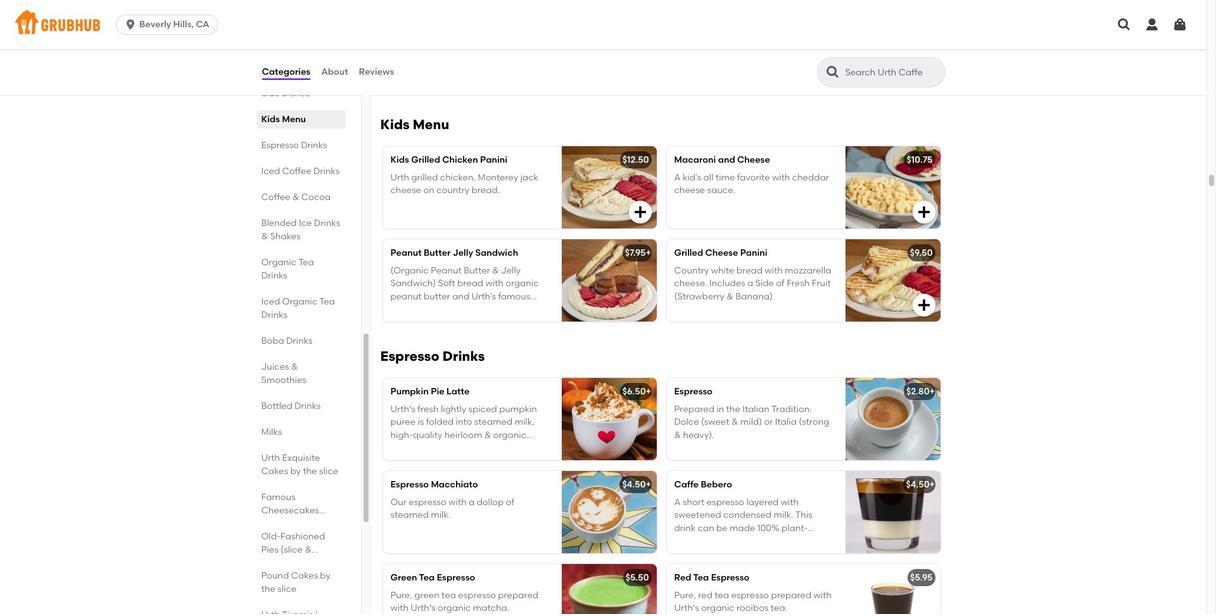 Task type: describe. For each thing, give the bounding box(es) containing it.
any
[[770, 536, 786, 547]]

iced organic tea drinks
[[261, 297, 335, 321]]

macchiato
[[431, 479, 478, 490]]

butter inside "(organic peanut butter & jelly sandwich)  soft bread with organic peanut butter and urth's famous strawberry jam."
[[464, 265, 490, 276]]

with inside the a kid's all time favorite with cheddar cheese sauce.
[[772, 172, 790, 183]]

+ for with
[[646, 248, 651, 258]]

bottled
[[261, 401, 293, 412]]

organic for green tea espresso
[[438, 603, 471, 614]]

side of dressing
[[391, 60, 460, 71]]

green
[[391, 573, 417, 583]]

shakes
[[270, 231, 301, 242]]

our espresso with a dollop of steamed milk.
[[391, 497, 514, 521]]

boba
[[261, 336, 284, 347]]

and inside "(organic peanut butter & jelly sandwich)  soft bread with organic peanut butter and urth's famous strawberry jam."
[[453, 291, 470, 302]]

pure, green tea espresso prepared with urth's organic matcha.
[[391, 590, 539, 614]]

& inside famous cheesecakes (individual) old-fashioned pies (slice & individual) pound cakes by the slice
[[305, 545, 312, 556]]

sandwich)
[[391, 278, 436, 289]]

green tea espresso
[[391, 573, 475, 583]]

tea for organic tea drinks
[[299, 257, 314, 268]]

svg image inside beverly hills, ca button
[[124, 18, 137, 31]]

jam.
[[439, 304, 457, 315]]

favorite
[[737, 172, 770, 183]]

grilled
[[412, 172, 438, 183]]

a kid's all time favorite with cheddar cheese sauce.
[[675, 172, 829, 196]]

pie
[[431, 386, 445, 397]]

with inside pure, green tea espresso prepared with urth's organic matcha.
[[391, 603, 409, 614]]

cakes inside urth exquisite cakes by the slice
[[261, 466, 288, 477]]

cheesecakes
[[261, 506, 319, 516]]

plant-
[[782, 523, 808, 534]]

strawberry
[[391, 304, 437, 315]]

tea for green tea espresso
[[419, 573, 435, 583]]

or
[[765, 417, 773, 428]]

bottled drinks
[[261, 401, 321, 412]]

2 horizontal spatial svg image
[[1173, 17, 1188, 32]]

drinks inside iced organic tea drinks
[[261, 310, 288, 321]]

dollop
[[477, 497, 504, 508]]

pumpkin pie latte image
[[562, 378, 657, 460]]

organic inside iced organic tea drinks
[[282, 297, 318, 307]]

when
[[704, 536, 727, 547]]

steamed
[[391, 510, 429, 521]]

& down the dolce
[[675, 430, 681, 441]]

peanut butter jelly sandwich
[[391, 248, 518, 258]]

(sweet
[[701, 417, 730, 428]]

(organic
[[391, 265, 429, 276]]

kids down reviews button
[[381, 116, 410, 132]]

dairy
[[809, 536, 830, 547]]

(strawberry
[[675, 291, 725, 302]]

substitute.
[[694, 549, 739, 560]]

peanut butter jelly sandwich image
[[562, 239, 657, 322]]

espresso up pure, green tea espresso prepared with urth's organic matcha.
[[437, 573, 475, 583]]

tea for red
[[715, 590, 729, 601]]

espresso up our
[[391, 479, 429, 490]]

kids left chicken
[[391, 154, 409, 165]]

heavy).
[[683, 430, 714, 441]]

peanut inside "(organic peanut butter & jelly sandwich)  soft bread with organic peanut butter and urth's famous strawberry jam."
[[431, 265, 462, 276]]

prepared
[[675, 404, 715, 415]]

milk. for steamed
[[431, 510, 451, 521]]

main navigation navigation
[[0, 0, 1207, 49]]

cakes inside famous cheesecakes (individual) old-fashioned pies (slice & individual) pound cakes by the slice
[[291, 571, 318, 582]]

tea for red tea espresso
[[694, 573, 709, 583]]

banana).
[[736, 291, 775, 302]]

blended
[[261, 218, 297, 229]]

bread inside country white bread with mozzarella cheese. includes a side of fresh fruit (strawberry & banana).
[[737, 265, 763, 276]]

by inside urth exquisite cakes by the slice
[[290, 466, 301, 477]]

side for side of dressing
[[391, 60, 410, 71]]

pure, red tea espresso prepared with urth's organic rooibos tea.
[[675, 590, 832, 614]]

cheddar
[[792, 172, 829, 183]]

grilled cheese panini image
[[846, 239, 941, 322]]

(slice
[[281, 545, 303, 556]]

1 vertical spatial coffee
[[261, 192, 290, 203]]

$2.80 +
[[907, 386, 935, 397]]

butter
[[424, 291, 450, 302]]

tea.
[[771, 603, 788, 614]]

(individual)
[[261, 519, 309, 530]]

pure, for pure, green tea espresso prepared with urth's organic matcha.
[[391, 590, 412, 601]]

by inside famous cheesecakes (individual) old-fashioned pies (slice & individual) pound cakes by the slice
[[320, 571, 331, 582]]

our
[[391, 497, 407, 508]]

milk
[[675, 549, 692, 560]]

urth's
[[472, 291, 496, 302]]

caffe bebero image
[[846, 471, 941, 554]]

urth's for red
[[675, 603, 700, 614]]

iced for iced organic tea drinks
[[261, 297, 280, 307]]

green tea espresso image
[[562, 564, 657, 615]]

dolce
[[675, 417, 699, 428]]

bebero
[[701, 479, 732, 490]]

(strong
[[799, 417, 830, 428]]

tea inside iced organic tea drinks
[[320, 297, 335, 307]]

reviews
[[359, 66, 394, 77]]

the inside prepared in the italian tradition: dolce (sweet & mild) or italia (strong & heavy).
[[727, 404, 741, 415]]

beverly hills, ca
[[139, 19, 209, 30]]

0 horizontal spatial peanut
[[391, 248, 422, 258]]

+ for this
[[930, 479, 935, 490]]

$4.50 + for our espresso with a dollop of steamed milk.
[[623, 479, 651, 490]]

of inside our espresso with a dollop of steamed milk.
[[506, 497, 514, 508]]

rooibos
[[737, 603, 769, 614]]

0 horizontal spatial kids menu
[[261, 114, 306, 125]]

bread.
[[472, 185, 500, 196]]

of inside button
[[412, 60, 420, 71]]

urth exquisite cakes by the slice
[[261, 453, 338, 477]]

can
[[698, 523, 715, 534]]

1 horizontal spatial svg image
[[1117, 17, 1132, 32]]

espresso inside our espresso with a dollop of steamed milk.
[[409, 497, 447, 508]]

pure, for pure, red tea espresso prepared with urth's organic rooibos tea.
[[675, 590, 696, 601]]

dishes
[[282, 88, 310, 99]]

caffe bebero
[[675, 479, 732, 490]]

latte
[[447, 386, 470, 397]]

pumpkin
[[391, 386, 429, 397]]

individual)
[[261, 558, 306, 569]]

cheese inside "urth grilled chicken, monterey jack cheese on country bread."
[[391, 185, 422, 196]]

monterey
[[478, 172, 519, 183]]

macaroni and cheese
[[675, 154, 770, 165]]

blended ice drinks & shakes
[[261, 218, 340, 242]]

$2.80
[[907, 386, 930, 397]]

0 vertical spatial coffee
[[282, 166, 311, 177]]

grilled cheese panini
[[675, 248, 768, 258]]

red tea espresso
[[675, 573, 750, 583]]

$6.50 +
[[623, 386, 651, 397]]

jack
[[521, 172, 539, 183]]

with inside our espresso with a dollop of steamed milk.
[[449, 497, 467, 508]]

iced for iced coffee drinks
[[261, 166, 280, 177]]

prepared for matcha.
[[498, 590, 539, 601]]

smoothies
[[261, 375, 307, 386]]

espresso image
[[846, 378, 941, 460]]

hills,
[[173, 19, 194, 30]]

prepared in the italian tradition: dolce (sweet & mild) or italia (strong & heavy).
[[675, 404, 830, 441]]

choosing
[[729, 536, 768, 547]]

ice
[[299, 218, 312, 229]]

about button
[[321, 49, 349, 95]]



Task type: locate. For each thing, give the bounding box(es) containing it.
espresso up the prepared
[[675, 386, 713, 397]]

boba drinks
[[261, 336, 313, 347]]

0 vertical spatial cheese
[[738, 154, 770, 165]]

panini up country white bread with mozzarella cheese. includes a side of fresh fruit (strawberry & banana). at the right of page
[[741, 248, 768, 258]]

1 horizontal spatial side
[[391, 60, 410, 71]]

prepared inside pure, green tea espresso prepared with urth's organic matcha.
[[498, 590, 539, 601]]

slice inside famous cheesecakes (individual) old-fashioned pies (slice & individual) pound cakes by the slice
[[278, 584, 297, 595]]

tea inside organic tea drinks
[[299, 257, 314, 268]]

a inside country white bread with mozzarella cheese. includes a side of fresh fruit (strawberry & banana).
[[748, 278, 754, 289]]

espresso macchiato image
[[562, 471, 657, 554]]

red
[[675, 573, 692, 583]]

the down exquisite
[[303, 466, 317, 477]]

side inside button
[[391, 60, 410, 71]]

with down green
[[391, 603, 409, 614]]

bread up includes
[[737, 265, 763, 276]]

drinks up iced organic tea drinks
[[261, 271, 288, 281]]

side dishes
[[261, 88, 310, 99]]

non-
[[788, 536, 809, 547]]

0 vertical spatial by
[[290, 466, 301, 477]]

$9.50
[[910, 248, 933, 258]]

matcha.
[[473, 603, 510, 614]]

& inside "(organic peanut butter & jelly sandwich)  soft bread with organic peanut butter and urth's famous strawberry jam."
[[492, 265, 499, 276]]

grilled
[[411, 154, 440, 165], [675, 248, 703, 258]]

time
[[716, 172, 735, 183]]

2 vertical spatial the
[[261, 584, 275, 595]]

side
[[391, 60, 410, 71], [261, 88, 280, 99], [756, 278, 774, 289]]

side up banana). at the top
[[756, 278, 774, 289]]

mozzarella
[[785, 265, 832, 276]]

prepared inside pure, red tea espresso prepared with urth's organic rooibos tea.
[[771, 590, 812, 601]]

milk. inside our espresso with a dollop of steamed milk.
[[431, 510, 451, 521]]

menu
[[282, 114, 306, 125], [413, 116, 449, 132]]

0 vertical spatial organic
[[261, 257, 297, 268]]

1 horizontal spatial cakes
[[291, 571, 318, 582]]

1 horizontal spatial grilled
[[675, 248, 703, 258]]

a for a kid's all time favorite with cheddar cheese sauce.
[[675, 172, 681, 183]]

cheese down kid's
[[675, 185, 705, 196]]

espresso down the bebero
[[707, 497, 745, 508]]

urth's down the green
[[411, 603, 436, 614]]

famous cheesecakes (individual) old-fashioned pies (slice & individual) pound cakes by the slice
[[261, 492, 331, 595]]

1 urth's from the left
[[411, 603, 436, 614]]

0 vertical spatial and
[[718, 154, 735, 165]]

2 $4.50 + from the left
[[906, 479, 935, 490]]

a up banana). at the top
[[748, 278, 754, 289]]

side left dressing at the left of the page
[[391, 60, 410, 71]]

2 $4.50 from the left
[[906, 479, 930, 490]]

0 vertical spatial jelly
[[453, 248, 473, 258]]

espresso up rooibos
[[732, 590, 769, 601]]

1 horizontal spatial kids menu
[[381, 116, 449, 132]]

with inside pure, red tea espresso prepared with urth's organic rooibos tea.
[[814, 590, 832, 601]]

svg image
[[1145, 17, 1160, 32], [124, 18, 137, 31], [633, 204, 648, 220], [917, 298, 932, 313]]

urth for urth grilled chicken, monterey jack cheese on country bread.
[[391, 172, 409, 183]]

0 horizontal spatial a
[[469, 497, 475, 508]]

svg image
[[1117, 17, 1132, 32], [1173, 17, 1188, 32], [917, 204, 932, 220]]

drinks up boba
[[261, 310, 288, 321]]

2 tea from the left
[[715, 590, 729, 601]]

urth's down red
[[675, 603, 700, 614]]

Search Urth Caffe search field
[[844, 67, 941, 79]]

a inside our espresso with a dollop of steamed milk.
[[469, 497, 475, 508]]

0 vertical spatial urth
[[391, 172, 409, 183]]

1 vertical spatial side
[[261, 88, 280, 99]]

iced down organic tea drinks
[[261, 297, 280, 307]]

side of dressing button
[[383, 52, 657, 90]]

milk. up the plant-
[[774, 510, 794, 521]]

cakes
[[261, 466, 288, 477], [291, 571, 318, 582]]

espresso inside a short espresso layered with sweetened condensed milk. this drink can be made 100% plant- based when choosing any non-dairy milk substitute.
[[707, 497, 745, 508]]

1 vertical spatial a
[[675, 497, 681, 508]]

$4.50 + for a short espresso layered with sweetened condensed milk. this drink can be made 100% plant- based when choosing any non-dairy milk substitute.
[[906, 479, 935, 490]]

espresso drinks
[[261, 140, 327, 151], [381, 348, 485, 364]]

the right in on the bottom right
[[727, 404, 741, 415]]

coffee up blended
[[261, 192, 290, 203]]

with up this
[[781, 497, 799, 508]]

1 vertical spatial a
[[469, 497, 475, 508]]

& inside juices & smoothies
[[291, 362, 298, 373]]

organic down shakes
[[261, 257, 297, 268]]

1 vertical spatial by
[[320, 571, 331, 582]]

urth inside "urth grilled chicken, monterey jack cheese on country bread."
[[391, 172, 409, 183]]

0 horizontal spatial cakes
[[261, 466, 288, 477]]

and
[[718, 154, 735, 165], [453, 291, 470, 302]]

milk. for condensed
[[774, 510, 794, 521]]

1 horizontal spatial espresso drinks
[[381, 348, 485, 364]]

beverly hills, ca button
[[116, 15, 223, 35]]

iced inside iced organic tea drinks
[[261, 297, 280, 307]]

pure, down red
[[675, 590, 696, 601]]

sandwich
[[475, 248, 518, 258]]

drink
[[675, 523, 696, 534]]

1 milk. from the left
[[431, 510, 451, 521]]

1 pure, from the left
[[391, 590, 412, 601]]

tea inside pure, red tea espresso prepared with urth's organic rooibos tea.
[[715, 590, 729, 601]]

2 a from the top
[[675, 497, 681, 508]]

urth's for green
[[411, 603, 436, 614]]

0 horizontal spatial bread
[[457, 278, 484, 289]]

1 horizontal spatial $4.50
[[906, 479, 930, 490]]

1 horizontal spatial urth's
[[675, 603, 700, 614]]

urth's inside pure, green tea espresso prepared with urth's organic matcha.
[[411, 603, 436, 614]]

1 horizontal spatial pure,
[[675, 590, 696, 601]]

kids down side dishes
[[261, 114, 280, 125]]

espresso down espresso macchiato
[[409, 497, 447, 508]]

ca
[[196, 19, 209, 30]]

milk. right steamed on the left bottom of page
[[431, 510, 451, 521]]

2 urth's from the left
[[675, 603, 700, 614]]

country
[[437, 185, 470, 196]]

urth left grilled
[[391, 172, 409, 183]]

with down dairy
[[814, 590, 832, 601]]

$5.50
[[626, 573, 649, 583]]

0 vertical spatial of
[[412, 60, 420, 71]]

1 horizontal spatial urth
[[391, 172, 409, 183]]

drinks inside organic tea drinks
[[261, 271, 288, 281]]

espresso up the pumpkin
[[381, 348, 440, 364]]

1 a from the top
[[675, 172, 681, 183]]

short
[[683, 497, 705, 508]]

$4.50 +
[[623, 479, 651, 490], [906, 479, 935, 490]]

side for side dishes
[[261, 88, 280, 99]]

0 horizontal spatial and
[[453, 291, 470, 302]]

bread
[[737, 265, 763, 276], [457, 278, 484, 289]]

& down blended
[[261, 231, 268, 242]]

& left cocoa
[[293, 192, 299, 203]]

urth's
[[411, 603, 436, 614], [675, 603, 700, 614]]

butter up the urth's
[[464, 265, 490, 276]]

and up the "jam."
[[453, 291, 470, 302]]

0 horizontal spatial jelly
[[453, 248, 473, 258]]

1 vertical spatial the
[[303, 466, 317, 477]]

0 horizontal spatial grilled
[[411, 154, 440, 165]]

of
[[412, 60, 420, 71], [776, 278, 785, 289], [506, 497, 514, 508]]

pure, down green
[[391, 590, 412, 601]]

1 horizontal spatial butter
[[464, 265, 490, 276]]

organic inside pure, red tea espresso prepared with urth's organic rooibos tea.
[[702, 603, 735, 614]]

1 horizontal spatial a
[[748, 278, 754, 289]]

chicken
[[443, 154, 478, 165]]

1 horizontal spatial tea
[[715, 590, 729, 601]]

organic up famous
[[506, 278, 539, 289]]

0 horizontal spatial menu
[[282, 114, 306, 125]]

& left 'mild)'
[[732, 417, 738, 428]]

0 vertical spatial panini
[[480, 154, 508, 165]]

with right favorite
[[772, 172, 790, 183]]

a left 'dollop'
[[469, 497, 475, 508]]

with inside a short espresso layered with sweetened condensed milk. this drink can be made 100% plant- based when choosing any non-dairy milk substitute.
[[781, 497, 799, 508]]

tea inside pure, green tea espresso prepared with urth's organic matcha.
[[442, 590, 456, 601]]

0 horizontal spatial prepared
[[498, 590, 539, 601]]

1 horizontal spatial of
[[506, 497, 514, 508]]

the inside famous cheesecakes (individual) old-fashioned pies (slice & individual) pound cakes by the slice
[[261, 584, 275, 595]]

cocoa
[[301, 192, 331, 203]]

white
[[711, 265, 735, 276]]

prepared for rooibos
[[771, 590, 812, 601]]

$5.95
[[911, 573, 933, 583]]

butter up the soft
[[424, 248, 451, 258]]

the down pound
[[261, 584, 275, 595]]

dressing
[[423, 60, 460, 71]]

categories button
[[261, 49, 311, 95]]

slice down pound
[[278, 584, 297, 595]]

this
[[796, 510, 813, 521]]

jelly left sandwich
[[453, 248, 473, 258]]

urth's inside pure, red tea espresso prepared with urth's organic rooibos tea.
[[675, 603, 700, 614]]

1 vertical spatial espresso drinks
[[381, 348, 485, 364]]

0 horizontal spatial urth
[[261, 453, 280, 464]]

1 vertical spatial and
[[453, 291, 470, 302]]

search icon image
[[825, 65, 841, 80]]

urth for urth exquisite cakes by the slice
[[261, 453, 280, 464]]

grilled up "country"
[[675, 248, 703, 258]]

espresso macchiato
[[391, 479, 478, 490]]

in
[[717, 404, 724, 415]]

0 vertical spatial butter
[[424, 248, 451, 258]]

1 horizontal spatial jelly
[[501, 265, 521, 276]]

tea for green
[[442, 590, 456, 601]]

cheese up white
[[706, 248, 738, 258]]

0 vertical spatial bread
[[737, 265, 763, 276]]

milk.
[[431, 510, 451, 521], [774, 510, 794, 521]]

1 horizontal spatial peanut
[[431, 265, 462, 276]]

1 vertical spatial bread
[[457, 278, 484, 289]]

0 horizontal spatial milk.
[[431, 510, 451, 521]]

a left short
[[675, 497, 681, 508]]

a inside a short espresso layered with sweetened condensed milk. this drink can be made 100% plant- based when choosing any non-dairy milk substitute.
[[675, 497, 681, 508]]

peanut up the soft
[[431, 265, 462, 276]]

jelly inside "(organic peanut butter & jelly sandwich)  soft bread with organic peanut butter and urth's famous strawberry jam."
[[501, 265, 521, 276]]

1 prepared from the left
[[498, 590, 539, 601]]

1 iced from the top
[[261, 166, 280, 177]]

bread inside "(organic peanut butter & jelly sandwich)  soft bread with organic peanut butter and urth's famous strawberry jam."
[[457, 278, 484, 289]]

2 horizontal spatial organic
[[702, 603, 735, 614]]

2 horizontal spatial of
[[776, 278, 785, 289]]

country white bread with mozzarella cheese. includes a side of fresh fruit (strawberry & banana).
[[675, 265, 832, 302]]

with inside country white bread with mozzarella cheese. includes a side of fresh fruit (strawberry & banana).
[[765, 265, 783, 276]]

0 horizontal spatial panini
[[480, 154, 508, 165]]

panini up the monterey
[[480, 154, 508, 165]]

milk. inside a short espresso layered with sweetened condensed milk. this drink can be made 100% plant- based when choosing any non-dairy milk substitute.
[[774, 510, 794, 521]]

0 vertical spatial iced
[[261, 166, 280, 177]]

organic for red tea espresso
[[702, 603, 735, 614]]

1 vertical spatial cakes
[[291, 571, 318, 582]]

the inside urth exquisite cakes by the slice
[[303, 466, 317, 477]]

& inside blended ice drinks & shakes
[[261, 231, 268, 242]]

espresso down substitute. at the bottom of page
[[711, 573, 750, 583]]

made
[[730, 523, 756, 534]]

coffee up the coffee & cocoa
[[282, 166, 311, 177]]

2 vertical spatial side
[[756, 278, 774, 289]]

pumpkin pie latte
[[391, 386, 470, 397]]

drinks right the bottled
[[295, 401, 321, 412]]

of left dressing at the left of the page
[[412, 60, 420, 71]]

tradition:
[[772, 404, 812, 415]]

1 horizontal spatial bread
[[737, 265, 763, 276]]

juices
[[261, 362, 289, 373]]

pure, inside pure, green tea espresso prepared with urth's organic matcha.
[[391, 590, 412, 601]]

0 vertical spatial espresso drinks
[[261, 140, 327, 151]]

cheese inside the a kid's all time favorite with cheddar cheese sauce.
[[675, 185, 705, 196]]

0 horizontal spatial butter
[[424, 248, 451, 258]]

0 horizontal spatial urth's
[[411, 603, 436, 614]]

0 horizontal spatial svg image
[[917, 204, 932, 220]]

organic down the green
[[438, 603, 471, 614]]

organic down red
[[702, 603, 735, 614]]

& down includes
[[727, 291, 734, 302]]

espresso drinks up 'pumpkin pie latte' at the bottom left of page
[[381, 348, 485, 364]]

0 horizontal spatial of
[[412, 60, 420, 71]]

0 horizontal spatial slice
[[278, 584, 297, 595]]

red
[[698, 590, 713, 601]]

cheese
[[391, 185, 422, 196], [675, 185, 705, 196]]

0 vertical spatial peanut
[[391, 248, 422, 258]]

0 horizontal spatial side
[[261, 88, 280, 99]]

drinks up 'latte'
[[443, 348, 485, 364]]

on
[[424, 185, 435, 196]]

a left kid's
[[675, 172, 681, 183]]

$4.50 for our espresso with a dollop of steamed milk.
[[623, 479, 646, 490]]

kid's
[[683, 172, 702, 183]]

of inside country white bread with mozzarella cheese. includes a side of fresh fruit (strawberry & banana).
[[776, 278, 785, 289]]

caffe
[[675, 479, 699, 490]]

1 vertical spatial urth
[[261, 453, 280, 464]]

urth inside urth exquisite cakes by the slice
[[261, 453, 280, 464]]

prepared up matcha. in the bottom left of the page
[[498, 590, 539, 601]]

slice inside urth exquisite cakes by the slice
[[319, 466, 338, 477]]

side left dishes in the left of the page
[[261, 88, 280, 99]]

with down macchiato on the bottom left of the page
[[449, 497, 467, 508]]

100%
[[758, 523, 780, 534]]

$4.50 for a short espresso layered with sweetened condensed milk. this drink can be made 100% plant- based when choosing any non-dairy milk substitute.
[[906, 479, 930, 490]]

with inside "(organic peanut butter & jelly sandwich)  soft bread with organic peanut butter and urth's famous strawberry jam."
[[486, 278, 504, 289]]

1 vertical spatial iced
[[261, 297, 280, 307]]

1 vertical spatial panini
[[741, 248, 768, 258]]

2 vertical spatial of
[[506, 497, 514, 508]]

0 vertical spatial a
[[675, 172, 681, 183]]

menu down dishes in the left of the page
[[282, 114, 306, 125]]

cheese down grilled
[[391, 185, 422, 196]]

0 horizontal spatial espresso drinks
[[261, 140, 327, 151]]

slice down exquisite
[[319, 466, 338, 477]]

1 horizontal spatial slice
[[319, 466, 338, 477]]

1 vertical spatial of
[[776, 278, 785, 289]]

side inside country white bread with mozzarella cheese. includes a side of fresh fruit (strawberry & banana).
[[756, 278, 774, 289]]

with up the urth's
[[486, 278, 504, 289]]

organic
[[261, 257, 297, 268], [282, 297, 318, 307]]

2 milk. from the left
[[774, 510, 794, 521]]

0 horizontal spatial pure,
[[391, 590, 412, 601]]

kids grilled chicken panini image
[[562, 146, 657, 229]]

0 vertical spatial slice
[[319, 466, 338, 477]]

kids grilled chicken panini
[[391, 154, 508, 165]]

kids menu up kids grilled chicken panini
[[381, 116, 449, 132]]

prepared up tea.
[[771, 590, 812, 601]]

grilled up grilled
[[411, 154, 440, 165]]

a for a short espresso layered with sweetened condensed milk. this drink can be made 100% plant- based when choosing any non-dairy milk substitute.
[[675, 497, 681, 508]]

about
[[321, 66, 348, 77]]

by down fashioned
[[320, 571, 331, 582]]

tea right the green
[[442, 590, 456, 601]]

1 horizontal spatial and
[[718, 154, 735, 165]]

kids menu
[[261, 114, 306, 125], [381, 116, 449, 132]]

1 $4.50 + from the left
[[623, 479, 651, 490]]

condensed
[[724, 510, 772, 521]]

1 cheese from the left
[[391, 185, 422, 196]]

famous
[[261, 492, 296, 503]]

cakes down individual)
[[291, 571, 318, 582]]

0 vertical spatial grilled
[[411, 154, 440, 165]]

2 cheese from the left
[[675, 185, 705, 196]]

0 horizontal spatial tea
[[442, 590, 456, 601]]

2 iced from the top
[[261, 297, 280, 307]]

$7.95 +
[[625, 248, 651, 258]]

menu up kids grilled chicken panini
[[413, 116, 449, 132]]

+ for mild)
[[930, 386, 935, 397]]

espresso inside pure, red tea espresso prepared with urth's organic rooibos tea.
[[732, 590, 769, 601]]

of right 'dollop'
[[506, 497, 514, 508]]

1 vertical spatial slice
[[278, 584, 297, 595]]

macaroni and cheese image
[[846, 146, 941, 229]]

1 tea from the left
[[442, 590, 456, 601]]

0 horizontal spatial by
[[290, 466, 301, 477]]

1 horizontal spatial by
[[320, 571, 331, 582]]

$12.50
[[623, 154, 649, 165]]

1 horizontal spatial $4.50 +
[[906, 479, 935, 490]]

1 vertical spatial peanut
[[431, 265, 462, 276]]

urth down milks
[[261, 453, 280, 464]]

categories
[[262, 66, 311, 77]]

espresso up matcha. in the bottom left of the page
[[458, 590, 496, 601]]

green
[[415, 590, 440, 601]]

panini
[[480, 154, 508, 165], [741, 248, 768, 258]]

organic inside organic tea drinks
[[261, 257, 297, 268]]

0 horizontal spatial cheese
[[391, 185, 422, 196]]

espresso inside pure, green tea espresso prepared with urth's organic matcha.
[[458, 590, 496, 601]]

1 vertical spatial organic
[[282, 297, 318, 307]]

& down sandwich
[[492, 265, 499, 276]]

bread up the urth's
[[457, 278, 484, 289]]

1 horizontal spatial cheese
[[675, 185, 705, 196]]

1 vertical spatial butter
[[464, 265, 490, 276]]

cheese up favorite
[[738, 154, 770, 165]]

1 horizontal spatial the
[[303, 466, 317, 477]]

juices & smoothies
[[261, 362, 307, 386]]

0 horizontal spatial organic
[[438, 603, 471, 614]]

organic down organic tea drinks
[[282, 297, 318, 307]]

fashioned
[[281, 532, 325, 542]]

by down exquisite
[[290, 466, 301, 477]]

& down fashioned
[[305, 545, 312, 556]]

& up smoothies
[[291, 362, 298, 373]]

organic inside "(organic peanut butter & jelly sandwich)  soft bread with organic peanut butter and urth's famous strawberry jam."
[[506, 278, 539, 289]]

1 horizontal spatial organic
[[506, 278, 539, 289]]

old-
[[261, 532, 281, 542]]

pound
[[261, 571, 289, 582]]

prepared
[[498, 590, 539, 601], [771, 590, 812, 601]]

milks
[[261, 427, 282, 438]]

drinks inside blended ice drinks & shakes
[[314, 218, 340, 229]]

0 horizontal spatial the
[[261, 584, 275, 595]]

drinks up iced coffee drinks
[[301, 140, 327, 151]]

1 $4.50 from the left
[[623, 479, 646, 490]]

pure, inside pure, red tea espresso prepared with urth's organic rooibos tea.
[[675, 590, 696, 601]]

1 horizontal spatial prepared
[[771, 590, 812, 601]]

of left fresh
[[776, 278, 785, 289]]

0 vertical spatial side
[[391, 60, 410, 71]]

1 horizontal spatial milk.
[[774, 510, 794, 521]]

(organic peanut butter & jelly sandwich)  soft bread with organic peanut butter and urth's famous strawberry jam.
[[391, 265, 539, 315]]

drinks up cocoa
[[314, 166, 340, 177]]

1 vertical spatial jelly
[[501, 265, 521, 276]]

drinks right ice
[[314, 218, 340, 229]]

1 horizontal spatial menu
[[413, 116, 449, 132]]

0 vertical spatial the
[[727, 404, 741, 415]]

iced up the coffee & cocoa
[[261, 166, 280, 177]]

organic inside pure, green tea espresso prepared with urth's organic matcha.
[[438, 603, 471, 614]]

2 horizontal spatial side
[[756, 278, 774, 289]]

espresso drinks up iced coffee drinks
[[261, 140, 327, 151]]

cheese.
[[675, 278, 708, 289]]

by
[[290, 466, 301, 477], [320, 571, 331, 582]]

$4.50
[[623, 479, 646, 490], [906, 479, 930, 490]]

drinks right boba
[[286, 336, 313, 347]]

and up time
[[718, 154, 735, 165]]

iced
[[261, 166, 280, 177], [261, 297, 280, 307]]

red tea espresso image
[[846, 564, 941, 615]]

tea right red
[[715, 590, 729, 601]]

peanut up (organic
[[391, 248, 422, 258]]

espresso up iced coffee drinks
[[261, 140, 299, 151]]

jelly down sandwich
[[501, 265, 521, 276]]

famous
[[498, 291, 531, 302]]

a inside the a kid's all time favorite with cheddar cheese sauce.
[[675, 172, 681, 183]]

kids menu down side dishes
[[261, 114, 306, 125]]

1 vertical spatial cheese
[[706, 248, 738, 258]]

0 horizontal spatial $4.50 +
[[623, 479, 651, 490]]

with up banana). at the top
[[765, 265, 783, 276]]

2 pure, from the left
[[675, 590, 696, 601]]

cakes up famous
[[261, 466, 288, 477]]

exquisite
[[282, 453, 320, 464]]

2 prepared from the left
[[771, 590, 812, 601]]

& inside country white bread with mozzarella cheese. includes a side of fresh fruit (strawberry & banana).
[[727, 291, 734, 302]]



Task type: vqa. For each thing, say whether or not it's contained in the screenshot.
Best to the left
no



